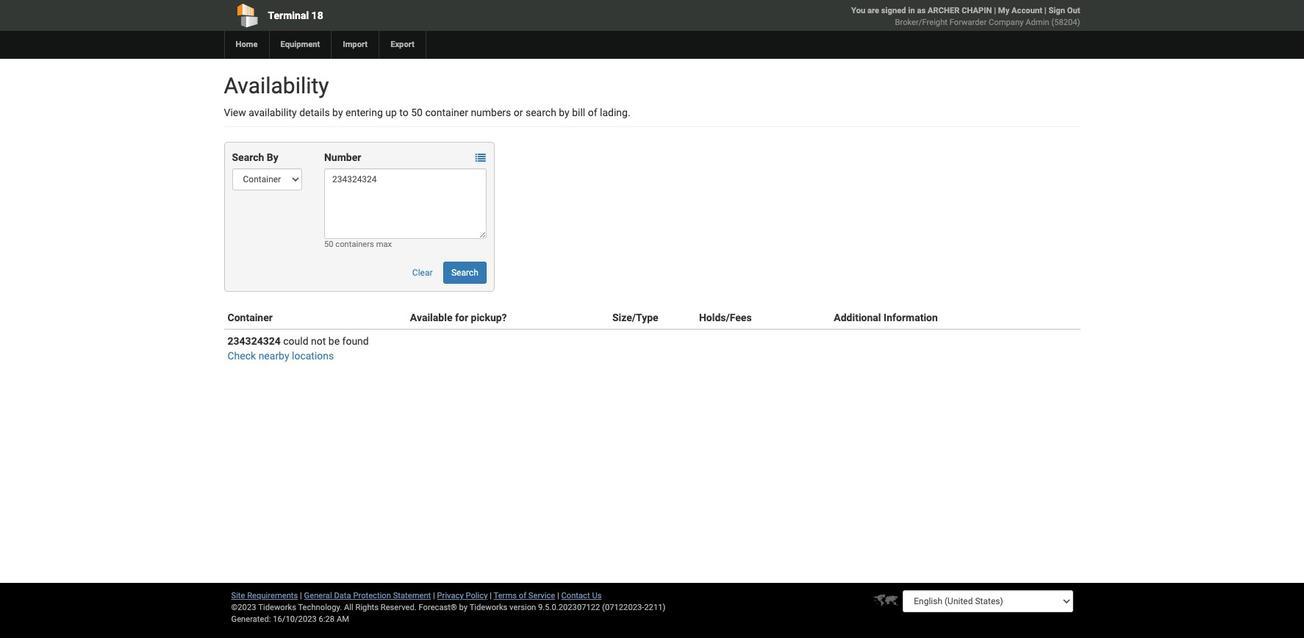 Task type: vqa. For each thing, say whether or not it's contained in the screenshot.
the topmost the bill
no



Task type: locate. For each thing, give the bounding box(es) containing it.
signed
[[881, 6, 906, 15]]

clear
[[412, 268, 433, 278]]

1 vertical spatial 50
[[324, 240, 333, 249]]

availability
[[224, 73, 329, 99]]

1 horizontal spatial by
[[459, 603, 468, 612]]

of right bill
[[588, 107, 597, 118]]

terminal 18
[[268, 10, 323, 21]]

18
[[311, 10, 323, 21]]

234324324 could not be found check nearby locations
[[228, 335, 369, 362]]

technology.
[[298, 603, 342, 612]]

of inside site requirements | general data protection statement | privacy policy | terms of service | contact us ©2023 tideworks technology. all rights reserved. forecast® by tideworks version 9.5.0.202307122 (07122023-2211) generated: 16/10/2023 6:28 am
[[519, 591, 526, 601]]

statement
[[393, 591, 431, 601]]

0 vertical spatial of
[[588, 107, 597, 118]]

search for search by
[[232, 151, 264, 163]]

| up "forecast®"
[[433, 591, 435, 601]]

size/type
[[612, 312, 658, 323]]

0 horizontal spatial search
[[232, 151, 264, 163]]

version
[[510, 603, 536, 612]]

terms
[[494, 591, 517, 601]]

search inside button
[[451, 268, 478, 278]]

0 horizontal spatial by
[[332, 107, 343, 118]]

nearby
[[258, 350, 289, 362]]

by right details
[[332, 107, 343, 118]]

0 vertical spatial search
[[232, 151, 264, 163]]

1 horizontal spatial 50
[[411, 107, 423, 118]]

0 horizontal spatial of
[[519, 591, 526, 601]]

archer
[[928, 6, 960, 15]]

information
[[884, 312, 938, 323]]

©2023 tideworks
[[231, 603, 296, 612]]

0 horizontal spatial 50
[[324, 240, 333, 249]]

by left bill
[[559, 107, 570, 118]]

lading.
[[600, 107, 630, 118]]

of up version
[[519, 591, 526, 601]]

search right 'clear' "button"
[[451, 268, 478, 278]]

chapin
[[962, 6, 992, 15]]

Number text field
[[324, 168, 487, 239]]

50
[[411, 107, 423, 118], [324, 240, 333, 249]]

16/10/2023
[[273, 615, 317, 624]]

check
[[228, 350, 256, 362]]

numbers
[[471, 107, 511, 118]]

view availability details by entering up to 50 container numbers or search by bill of lading.
[[224, 107, 630, 118]]

company
[[989, 18, 1024, 27]]

contact us link
[[561, 591, 602, 601]]

out
[[1067, 6, 1080, 15]]

privacy
[[437, 591, 464, 601]]

clear button
[[404, 262, 441, 284]]

terminal 18 link
[[224, 0, 568, 31]]

1 vertical spatial search
[[451, 268, 478, 278]]

or
[[514, 107, 523, 118]]

available for pickup?
[[410, 312, 507, 323]]

1 horizontal spatial search
[[451, 268, 478, 278]]

privacy policy link
[[437, 591, 488, 601]]

number
[[324, 151, 361, 163]]

search left by
[[232, 151, 264, 163]]

| left general
[[300, 591, 302, 601]]

6:28
[[319, 615, 335, 624]]

you are signed in as archer chapin | my account | sign out broker/freight forwarder company admin (58204)
[[851, 6, 1080, 27]]

details
[[299, 107, 330, 118]]

you
[[851, 6, 865, 15]]

by down privacy policy link
[[459, 603, 468, 612]]

additional information
[[834, 312, 938, 323]]

search
[[232, 151, 264, 163], [451, 268, 478, 278]]

50 right to
[[411, 107, 423, 118]]

my
[[998, 6, 1010, 15]]

by
[[332, 107, 343, 118], [559, 107, 570, 118], [459, 603, 468, 612]]

additional
[[834, 312, 881, 323]]

2 horizontal spatial by
[[559, 107, 570, 118]]

up
[[385, 107, 397, 118]]

sign out link
[[1049, 6, 1080, 15]]

containers
[[335, 240, 374, 249]]

availability
[[249, 107, 297, 118]]

show list image
[[475, 153, 486, 163]]

be
[[328, 335, 340, 347]]

protection
[[353, 591, 391, 601]]

data
[[334, 591, 351, 601]]

general
[[304, 591, 332, 601]]

0 vertical spatial 50
[[411, 107, 423, 118]]

reserved.
[[381, 603, 417, 612]]

found
[[342, 335, 369, 347]]

tideworks
[[469, 603, 507, 612]]

service
[[528, 591, 555, 601]]

for
[[455, 312, 468, 323]]

|
[[994, 6, 996, 15], [1044, 6, 1047, 15], [300, 591, 302, 601], [433, 591, 435, 601], [490, 591, 492, 601], [557, 591, 559, 601]]

home
[[236, 40, 258, 49]]

as
[[917, 6, 926, 15]]

50 left containers
[[324, 240, 333, 249]]

account
[[1012, 6, 1042, 15]]

by
[[267, 151, 278, 163]]

of
[[588, 107, 597, 118], [519, 591, 526, 601]]

general data protection statement link
[[304, 591, 431, 601]]

are
[[867, 6, 879, 15]]

1 vertical spatial of
[[519, 591, 526, 601]]

export
[[390, 40, 415, 49]]



Task type: describe. For each thing, give the bounding box(es) containing it.
home link
[[224, 31, 269, 59]]

site
[[231, 591, 245, 601]]

entering
[[345, 107, 383, 118]]

equipment
[[280, 40, 320, 49]]

terminal
[[268, 10, 309, 21]]

search by
[[232, 151, 278, 163]]

to
[[399, 107, 409, 118]]

could
[[283, 335, 308, 347]]

9.5.0.202307122
[[538, 603, 600, 612]]

234324324
[[228, 335, 281, 347]]

export link
[[379, 31, 426, 59]]

| up tideworks
[[490, 591, 492, 601]]

not
[[311, 335, 326, 347]]

import link
[[331, 31, 379, 59]]

search button
[[443, 262, 487, 284]]

terms of service link
[[494, 591, 555, 601]]

holds/fees
[[699, 312, 752, 323]]

| left my
[[994, 6, 996, 15]]

| up 9.5.0.202307122
[[557, 591, 559, 601]]

policy
[[466, 591, 488, 601]]

sign
[[1049, 6, 1065, 15]]

search
[[526, 107, 556, 118]]

container
[[425, 107, 468, 118]]

forwarder
[[950, 18, 987, 27]]

admin
[[1026, 18, 1049, 27]]

bill
[[572, 107, 585, 118]]

1 horizontal spatial of
[[588, 107, 597, 118]]

50 containers max
[[324, 240, 392, 249]]

site requirements | general data protection statement | privacy policy | terms of service | contact us ©2023 tideworks technology. all rights reserved. forecast® by tideworks version 9.5.0.202307122 (07122023-2211) generated: 16/10/2023 6:28 am
[[231, 591, 666, 624]]

container
[[228, 312, 273, 323]]

contact
[[561, 591, 590, 601]]

locations
[[292, 350, 334, 362]]

rights
[[355, 603, 379, 612]]

all
[[344, 603, 353, 612]]

equipment link
[[269, 31, 331, 59]]

broker/freight
[[895, 18, 948, 27]]

us
[[592, 591, 602, 601]]

site requirements link
[[231, 591, 298, 601]]

in
[[908, 6, 915, 15]]

view
[[224, 107, 246, 118]]

my account link
[[998, 6, 1042, 15]]

import
[[343, 40, 368, 49]]

generated:
[[231, 615, 271, 624]]

| left sign
[[1044, 6, 1047, 15]]

am
[[337, 615, 349, 624]]

2211)
[[644, 603, 666, 612]]

check nearby locations link
[[228, 350, 334, 362]]

available
[[410, 312, 452, 323]]

search for search
[[451, 268, 478, 278]]

(58204)
[[1051, 18, 1080, 27]]

requirements
[[247, 591, 298, 601]]

max
[[376, 240, 392, 249]]

forecast®
[[419, 603, 457, 612]]

pickup?
[[471, 312, 507, 323]]

by inside site requirements | general data protection statement | privacy policy | terms of service | contact us ©2023 tideworks technology. all rights reserved. forecast® by tideworks version 9.5.0.202307122 (07122023-2211) generated: 16/10/2023 6:28 am
[[459, 603, 468, 612]]



